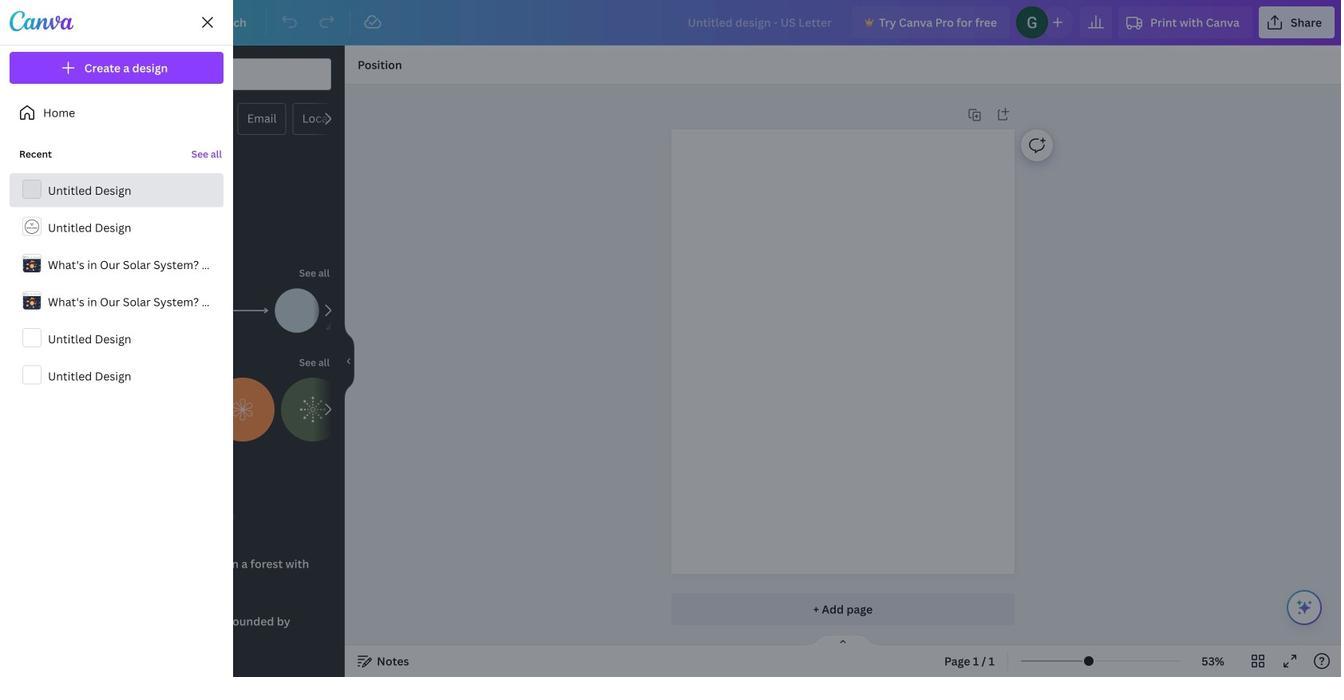 Task type: vqa. For each thing, say whether or not it's contained in the screenshot.
Modern Minimal Sticker Image
yes



Task type: locate. For each thing, give the bounding box(es) containing it.
3d teacher and student pre school boy speaking image
[[141, 180, 204, 244]]

main menu bar
[[0, 0, 1342, 46]]

1 add this line to the canvas image from the left
[[173, 288, 217, 333]]

group
[[70, 378, 134, 442]]

add this line to the canvas image left "white circle shape" image
[[224, 288, 268, 333]]

2 modern minimal sticker image from the left
[[281, 378, 345, 442]]

1 horizontal spatial add this line to the canvas image
[[224, 288, 268, 333]]

add this line to the canvas image right the rounded square image
[[173, 288, 217, 333]]

1 modern minimal sticker image from the left
[[211, 378, 275, 442]]

hide image
[[344, 323, 355, 400]]

add this line to the canvas image
[[173, 288, 217, 333], [224, 288, 268, 333]]

list
[[10, 135, 224, 393]]

show pages image
[[805, 634, 882, 647]]

minimal sleek utilitarian pinwheel image
[[70, 180, 134, 244]]

modern minimal sticker image
[[211, 378, 275, 442], [281, 378, 345, 442]]

0 horizontal spatial add this line to the canvas image
[[173, 288, 217, 333]]

canva assistant image
[[1295, 598, 1315, 617]]

1 horizontal spatial modern minimal sticker image
[[281, 378, 345, 442]]

0 horizontal spatial modern minimal sticker image
[[211, 378, 275, 442]]



Task type: describe. For each thing, give the bounding box(es) containing it.
2 add this line to the canvas image from the left
[[224, 288, 268, 333]]

rounded square image
[[121, 288, 166, 333]]

triangle up image
[[326, 288, 371, 333]]

side panel tab list
[[0, 46, 58, 677]]

square image
[[70, 288, 115, 333]]

white circle shape image
[[275, 288, 319, 333]]

Search elements search field
[[102, 59, 299, 89]]

Design title text field
[[675, 6, 847, 38]]



